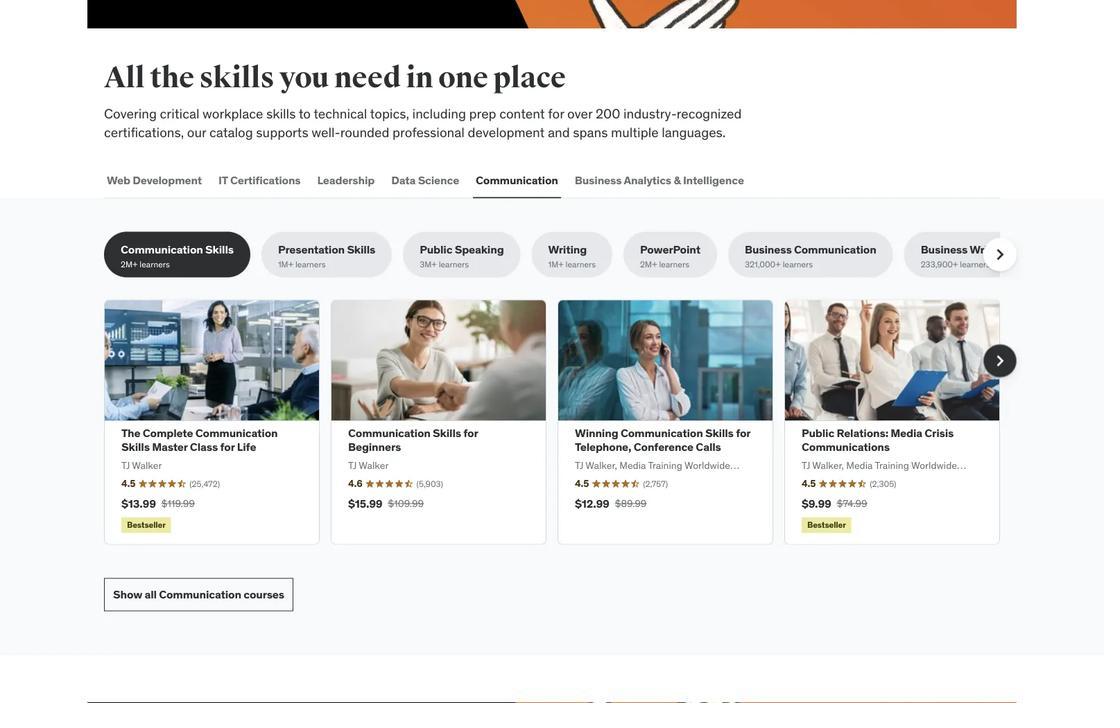 Task type: locate. For each thing, give the bounding box(es) containing it.
skills inside communication skills 2m+ learners
[[205, 242, 234, 257]]

200
[[596, 106, 620, 122]]

public up 3m+
[[420, 242, 452, 257]]

communication skills for beginners
[[348, 427, 478, 454]]

1 horizontal spatial 2m+
[[640, 259, 657, 270]]

professional
[[393, 124, 465, 141]]

2 1m+ from the left
[[548, 259, 564, 270]]

learners inside business writing 233,900+ learners
[[960, 259, 990, 270]]

skills inside presentation skills 1m+ learners
[[347, 242, 375, 257]]

skills
[[205, 242, 234, 257], [347, 242, 375, 257], [433, 427, 461, 441], [705, 427, 734, 441], [121, 440, 150, 454]]

public inside public relations: media crisis communications
[[802, 427, 834, 441]]

1 1m+ from the left
[[278, 259, 293, 270]]

1 horizontal spatial public
[[802, 427, 834, 441]]

public inside public speaking 3m+ learners
[[420, 242, 452, 257]]

communication inside the communication skills for beginners
[[348, 427, 430, 441]]

learners inside writing 1m+ learners
[[566, 259, 596, 270]]

2 2m+ from the left
[[640, 259, 657, 270]]

2m+ inside communication skills 2m+ learners
[[121, 259, 138, 270]]

4 learners from the left
[[566, 259, 596, 270]]

2 writing from the left
[[970, 242, 1008, 257]]

learners for business writing
[[960, 259, 990, 270]]

winning communication skills for telephone, conference calls
[[575, 427, 750, 454]]

complete
[[143, 427, 193, 441]]

critical
[[160, 106, 199, 122]]

public
[[420, 242, 452, 257], [802, 427, 834, 441]]

the
[[150, 60, 194, 96]]

data
[[391, 173, 416, 187]]

next image
[[989, 350, 1011, 372]]

skills inside winning communication skills for telephone, conference calls
[[705, 427, 734, 441]]

telephone,
[[575, 440, 631, 454]]

6 learners from the left
[[783, 259, 813, 270]]

0 horizontal spatial writing
[[548, 242, 587, 257]]

learners inside powerpoint 2m+ learners
[[659, 259, 689, 270]]

public left relations: in the bottom right of the page
[[802, 427, 834, 441]]

writing inside writing 1m+ learners
[[548, 242, 587, 257]]

relations:
[[837, 427, 888, 441]]

communication
[[476, 173, 558, 187], [121, 242, 203, 257], [794, 242, 876, 257], [195, 427, 278, 441], [348, 427, 430, 441], [621, 427, 703, 441], [159, 588, 241, 602]]

speaking
[[455, 242, 504, 257]]

2 learners from the left
[[295, 259, 326, 270]]

the
[[121, 427, 140, 441]]

communication inside button
[[476, 173, 558, 187]]

5 learners from the left
[[659, 259, 689, 270]]

learners inside business communication 321,000+ learners
[[783, 259, 813, 270]]

business up 233,900+
[[921, 242, 968, 257]]

certifications,
[[104, 124, 184, 141]]

business inside business writing 233,900+ learners
[[921, 242, 968, 257]]

1 2m+ from the left
[[121, 259, 138, 270]]

skills for presentation skills 1m+ learners
[[347, 242, 375, 257]]

business inside business communication 321,000+ learners
[[745, 242, 792, 257]]

communication inside business communication 321,000+ learners
[[794, 242, 876, 257]]

0 horizontal spatial 1m+
[[278, 259, 293, 270]]

business down spans
[[575, 173, 622, 187]]

development
[[468, 124, 545, 141]]

rounded
[[340, 124, 389, 141]]

0 horizontal spatial public
[[420, 242, 452, 257]]

1 writing from the left
[[548, 242, 587, 257]]

skills up 'workplace'
[[199, 60, 274, 96]]

1 vertical spatial public
[[802, 427, 834, 441]]

crisis
[[925, 427, 954, 441]]

1 horizontal spatial business
[[745, 242, 792, 257]]

science
[[418, 173, 459, 187]]

and
[[548, 124, 570, 141]]

our
[[187, 124, 206, 141]]

learners for business communication
[[783, 259, 813, 270]]

leadership button
[[315, 164, 377, 197]]

7 learners from the left
[[960, 259, 990, 270]]

1m+ inside presentation skills 1m+ learners
[[278, 259, 293, 270]]

writing 1m+ learners
[[548, 242, 596, 270]]

skills for communication skills for beginners
[[433, 427, 461, 441]]

learners
[[140, 259, 170, 270], [295, 259, 326, 270], [439, 259, 469, 270], [566, 259, 596, 270], [659, 259, 689, 270], [783, 259, 813, 270], [960, 259, 990, 270]]

skills
[[199, 60, 274, 96], [266, 106, 296, 122]]

master
[[152, 440, 188, 454]]

learners inside public speaking 3m+ learners
[[439, 259, 469, 270]]

learners for communication skills
[[140, 259, 170, 270]]

business inside business analytics & intelligence button
[[575, 173, 622, 187]]

all the skills you need in one place
[[104, 60, 566, 96]]

for
[[548, 106, 564, 122], [463, 427, 478, 441], [736, 427, 750, 441], [220, 440, 235, 454]]

1 vertical spatial skills
[[266, 106, 296, 122]]

presentation
[[278, 242, 345, 257]]

learners for public speaking
[[439, 259, 469, 270]]

business for business analytics & intelligence
[[575, 173, 622, 187]]

business
[[575, 173, 622, 187], [745, 242, 792, 257], [921, 242, 968, 257]]

0 horizontal spatial business
[[575, 173, 622, 187]]

multiple
[[611, 124, 659, 141]]

2m+
[[121, 259, 138, 270], [640, 259, 657, 270]]

skills up supports
[[266, 106, 296, 122]]

the complete communication skills master class for life
[[121, 427, 278, 454]]

prep
[[469, 106, 496, 122]]

business analytics & intelligence button
[[572, 164, 747, 197]]

321,000+
[[745, 259, 781, 270]]

3 learners from the left
[[439, 259, 469, 270]]

2m+ inside powerpoint 2m+ learners
[[640, 259, 657, 270]]

0 vertical spatial public
[[420, 242, 452, 257]]

communication button
[[473, 164, 561, 197]]

skills inside the communication skills for beginners
[[433, 427, 461, 441]]

writing
[[548, 242, 587, 257], [970, 242, 1008, 257]]

business up 321,000+
[[745, 242, 792, 257]]

skills inside the covering critical workplace skills to technical topics, including prep content for over 200 industry-recognized certifications, our catalog supports well-rounded professional development and spans multiple languages.
[[266, 106, 296, 122]]

web development
[[107, 173, 202, 187]]

business for business communication 321,000+ learners
[[745, 242, 792, 257]]

2 horizontal spatial business
[[921, 242, 968, 257]]

learners inside communication skills 2m+ learners
[[140, 259, 170, 270]]

certifications
[[230, 173, 301, 187]]

1 learners from the left
[[140, 259, 170, 270]]

communication inside communication skills 2m+ learners
[[121, 242, 203, 257]]

1 horizontal spatial writing
[[970, 242, 1008, 257]]

0 horizontal spatial 2m+
[[121, 259, 138, 270]]

business analytics & intelligence
[[575, 173, 744, 187]]

public for public speaking 3m+ learners
[[420, 242, 452, 257]]

1 horizontal spatial 1m+
[[548, 259, 564, 270]]

public relations: media crisis communications
[[802, 427, 954, 454]]

recognized
[[677, 106, 742, 122]]

1m+
[[278, 259, 293, 270], [548, 259, 564, 270]]

all
[[145, 588, 157, 602]]

show all communication courses
[[113, 588, 284, 602]]

presentation skills 1m+ learners
[[278, 242, 375, 270]]

show
[[113, 588, 142, 602]]

learners inside presentation skills 1m+ learners
[[295, 259, 326, 270]]

powerpoint 2m+ learners
[[640, 242, 700, 270]]



Task type: describe. For each thing, give the bounding box(es) containing it.
writing inside business writing 233,900+ learners
[[970, 242, 1008, 257]]

workplace
[[203, 106, 263, 122]]

media
[[891, 427, 922, 441]]

including
[[412, 106, 466, 122]]

beginners
[[348, 440, 401, 454]]

data science
[[391, 173, 459, 187]]

communication skills for beginners link
[[348, 427, 478, 454]]

class
[[190, 440, 218, 454]]

&
[[674, 173, 681, 187]]

covering critical workplace skills to technical topics, including prep content for over 200 industry-recognized certifications, our catalog supports well-rounded professional development and spans multiple languages.
[[104, 106, 742, 141]]

languages.
[[662, 124, 726, 141]]

life
[[237, 440, 256, 454]]

public speaking 3m+ learners
[[420, 242, 504, 270]]

for inside the covering critical workplace skills to technical topics, including prep content for over 200 industry-recognized certifications, our catalog supports well-rounded professional development and spans multiple languages.
[[548, 106, 564, 122]]

it certifications
[[219, 173, 301, 187]]

supports
[[256, 124, 308, 141]]

233,900+
[[921, 259, 958, 270]]

intelligence
[[683, 173, 744, 187]]

skills inside the complete communication skills master class for life
[[121, 440, 150, 454]]

analytics
[[624, 173, 671, 187]]

you
[[279, 60, 329, 96]]

communications
[[802, 440, 890, 454]]

learners for presentation skills
[[295, 259, 326, 270]]

content
[[499, 106, 545, 122]]

for inside winning communication skills for telephone, conference calls
[[736, 427, 750, 441]]

spans
[[573, 124, 608, 141]]

web development button
[[104, 164, 205, 197]]

well-
[[312, 124, 340, 141]]

communication inside the complete communication skills master class for life
[[195, 427, 278, 441]]

the complete communication skills master class for life link
[[121, 427, 278, 454]]

for inside the complete communication skills master class for life
[[220, 440, 235, 454]]

covering
[[104, 106, 157, 122]]

winning communication skills for telephone, conference calls link
[[575, 427, 750, 454]]

business communication 321,000+ learners
[[745, 242, 876, 270]]

public for public relations: media crisis communications
[[802, 427, 834, 441]]

1m+ inside writing 1m+ learners
[[548, 259, 564, 270]]

web
[[107, 173, 130, 187]]

carousel element
[[104, 300, 1017, 545]]

need
[[334, 60, 401, 96]]

topics,
[[370, 106, 409, 122]]

topic filters element
[[104, 232, 1025, 278]]

powerpoint
[[640, 242, 700, 257]]

development
[[133, 173, 202, 187]]

business writing 233,900+ learners
[[921, 242, 1008, 270]]

it certifications button
[[216, 164, 303, 197]]

leadership
[[317, 173, 375, 187]]

one
[[438, 60, 488, 96]]

show all communication courses link
[[104, 579, 293, 612]]

communication inside winning communication skills for telephone, conference calls
[[621, 427, 703, 441]]

0 vertical spatial skills
[[199, 60, 274, 96]]

industry-
[[624, 106, 677, 122]]

to
[[299, 106, 311, 122]]

it
[[219, 173, 228, 187]]

skills for communication skills 2m+ learners
[[205, 242, 234, 257]]

all
[[104, 60, 145, 96]]

data science button
[[389, 164, 462, 197]]

technical
[[314, 106, 367, 122]]

calls
[[696, 440, 721, 454]]

courses
[[244, 588, 284, 602]]

business for business writing 233,900+ learners
[[921, 242, 968, 257]]

catalog
[[209, 124, 253, 141]]

over
[[567, 106, 593, 122]]

place
[[493, 60, 566, 96]]

communication skills 2m+ learners
[[121, 242, 234, 270]]

winning
[[575, 427, 618, 441]]

for inside the communication skills for beginners
[[463, 427, 478, 441]]

next image
[[989, 244, 1011, 266]]

3m+
[[420, 259, 437, 270]]

in
[[406, 60, 433, 96]]

conference
[[634, 440, 694, 454]]

public relations: media crisis communications link
[[802, 427, 954, 454]]



Task type: vqa. For each thing, say whether or not it's contained in the screenshot.


